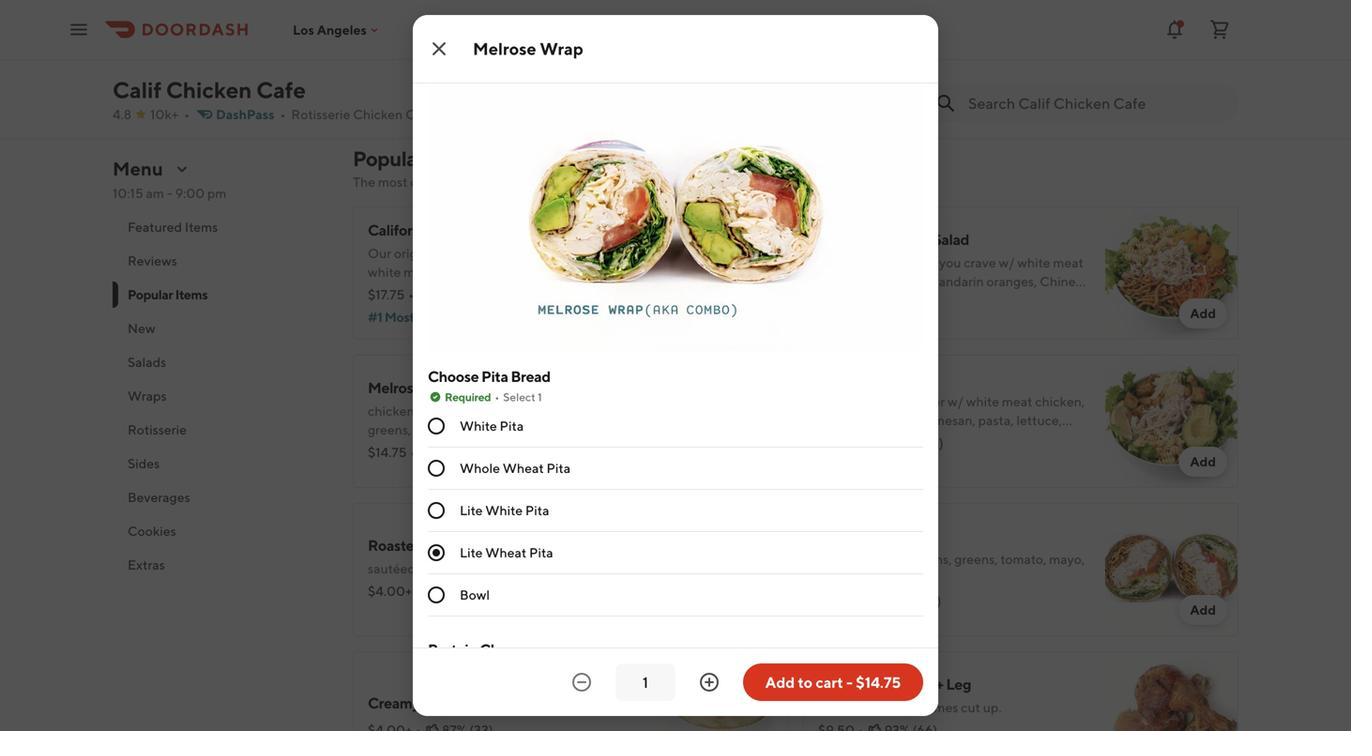 Task type: describe. For each thing, give the bounding box(es) containing it.
avocado, inside the classic but better w/ white meat chicken, avocado, flaked parmesan, pasta, lettuce, sourdough croutons, lemon, side caesar dressing
[[819, 413, 872, 428]]

wra
[[1112, 57, 1137, 72]]

qtr
[[819, 675, 842, 693]]

italian inside melrose wrap chicken, avocado, white cheddar cheese, greens, tomato, mayo, side italian dressing
[[528, 422, 565, 437]]

los
[[293, 22, 314, 37]]

96% (51) inside 'melrose wrap' dialog
[[447, 13, 497, 28]]

tomato, for chicken,
[[719, 46, 765, 62]]

most
[[378, 174, 408, 190]]

side inside the classic but better w/ white meat chicken, avocado, flaked parmesan, pasta, lettuce, sourdough croutons, lemon, side caesar dressing
[[987, 431, 1011, 447]]

w/ inside the roasted potatoes sautéed w/ onions & spices
[[418, 561, 434, 576]]

angeles
[[317, 22, 367, 37]]

notification bell image
[[1164, 18, 1187, 41]]

extras button
[[113, 548, 330, 582]]

Lite Wheat Pita radio
[[428, 544, 445, 561]]

liked
[[417, 309, 449, 325]]

$17.75 •
[[368, 287, 414, 302]]

most
[[385, 309, 415, 325]]

the inside 'chinese chicken salad the legendary salad you crave w/ white meat chicken, almonds. mandarin oranges, chinese noodles, pasta, green onions, lettuce, carrots, side chinese dressing'
[[819, 255, 841, 270]]

rotisserie for rotisserie
[[128, 422, 187, 437]]

bread
[[511, 368, 551, 385]]

97%
[[886, 296, 911, 312]]

side inside melrose wrap chicken, avocado, white cheddar cheese, greens, tomato, mayo, side italian dressing
[[501, 422, 525, 437]]

am
[[146, 185, 164, 201]]

classic
[[844, 394, 883, 409]]

dashpass
[[216, 107, 275, 122]]

white inside the classic but better w/ white meat chicken, avocado, flaked parmesan, pasta, lettuce, sourdough croutons, lemon, side caesar dressing
[[967, 394, 1000, 409]]

• for $17.75 •
[[409, 287, 414, 302]]

salads button
[[113, 345, 330, 379]]

extras
[[128, 557, 165, 573]]

• for $14.75 •
[[411, 444, 416, 460]]

up.
[[984, 700, 1002, 715]]

5
[[390, 78, 397, 91]]

calif chicken cafe
[[113, 77, 306, 103]]

mayo, for chicken,
[[768, 46, 803, 62]]

lite for lite wheat pita
[[460, 545, 483, 560]]

0 vertical spatial 4.8
[[387, 19, 414, 41]]

spices
[[490, 561, 527, 576]]

pita for lite wheat pita
[[529, 545, 553, 560]]

cart
[[816, 674, 844, 691]]

c
[[848, 0, 859, 18]]

2 vertical spatial cafe
[[819, 369, 850, 387]]

Whole Wheat Pita radio
[[428, 460, 445, 477]]

new button
[[113, 312, 330, 345]]

caesar inside the classic but better w/ white meat chicken, avocado, flaked parmesan, pasta, lettuce, sourdough croutons, lemon, side caesar dressing
[[1014, 431, 1055, 447]]

featured items
[[128, 219, 218, 235]]

dressing inside 'chinese chicken salad the legendary salad you crave w/ white meat chicken, almonds. mandarin oranges, chinese noodles, pasta, green onions, lettuce, carrots, side chinese dressing'
[[897, 311, 947, 327]]

los angeles
[[293, 22, 367, 37]]

lemon,
[[944, 431, 984, 447]]

pita
[[871, 552, 894, 567]]

1 vertical spatial (51)
[[465, 444, 487, 460]]

wrap for melrose wrap
[[540, 38, 584, 59]]

potatoes inside 11/8/23 • doordash order melros e wra roasted potatoes
[[1110, 76, 1162, 91]]

items
[[526, 174, 558, 190]]

melrose wrap chicken, avocado, white cheddar cheese, greens, tomato, mayo, side italian dressing
[[368, 379, 618, 437]]

caesar wrap image
[[1106, 503, 1239, 636]]

items for popular items
[[175, 287, 208, 302]]

choose pita bread group
[[428, 366, 924, 617]]

beverages button
[[113, 481, 330, 514]]

1 vertical spatial and
[[541, 694, 566, 712]]

9:00
[[175, 185, 205, 201]]

almonds.
[[871, 274, 925, 289]]

$17.75
[[368, 287, 405, 302]]

wrap for caesar wrap chicken, pita croutons, greens, tomato, mayo, caesar dressing 96% (32)
[[867, 527, 904, 545]]

10:15
[[113, 185, 143, 201]]

chicken for qtr
[[845, 675, 900, 693]]

0 vertical spatial $14.75
[[368, 444, 407, 460]]

doordash inside 11/8/23 • doordash order melros e wra roasted potatoes
[[1186, 37, 1238, 50]]

cookies button
[[113, 514, 330, 548]]

creamy
[[368, 694, 420, 712]]

wrap for melrose wrap chicken, avocado, white cheddar cheese, greens, tomato, mayo, side italian dressing
[[424, 379, 461, 397]]

w/ inside 'chinese chicken salad the legendary salad you crave w/ white meat chicken, almonds. mandarin oranges, chinese noodles, pasta, green onions, lettuce, carrots, side chinese dressing'
[[999, 255, 1015, 270]]

2 vertical spatial potatoes
[[478, 694, 538, 712]]

chicken for chinese
[[876, 230, 931, 248]]

the classic but better w/ white meat chicken, avocado, flaked parmesan, pasta, lettuce, sourdough croutons, lemon, side caesar dressing
[[819, 394, 1085, 466]]

rotisserie for rotisserie chicken cafe
[[291, 107, 351, 122]]

wheat for lite
[[486, 545, 527, 560]]

cut
[[961, 700, 981, 715]]

cafe caesar salad image
[[1106, 355, 1239, 488]]

order inside 11/8/23 • doordash order melros e wra roasted potatoes
[[1240, 37, 1271, 50]]

melros
[[1061, 57, 1100, 72]]

ordered
[[476, 174, 523, 190]]

caesar wrap chicken, pita croutons, greens, tomato, mayo, caesar dressing 96% (32)
[[819, 527, 1085, 608]]

wraps button
[[113, 379, 330, 413]]

• doordash order
[[888, 37, 980, 50]]

carrots,
[[1041, 292, 1085, 308]]

chicken for california
[[435, 221, 490, 239]]

to
[[798, 674, 813, 691]]

mandarin
[[927, 274, 984, 289]]

#1
[[368, 309, 382, 325]]

pita down • select 1
[[500, 418, 524, 434]]

2
[[819, 700, 826, 715]]

roasted inside 11/8/23 • doordash order melros e wra roasted potatoes
[[1060, 76, 1108, 91]]

menu
[[113, 158, 163, 180]]

salad for cafe
[[901, 369, 938, 387]]

pita for whole wheat pita
[[547, 460, 571, 476]]

but
[[885, 394, 906, 409]]

Item Search search field
[[969, 93, 1224, 114]]

add for chinese chicken salad
[[1191, 306, 1217, 321]]

the inside popular items the most commonly ordered items and dishes from this store
[[353, 174, 376, 190]]

white inside melrose wrap chicken, avocado, white cheddar cheese, greens, tomato, mayo, side italian dressing
[[477, 403, 510, 419]]

• inside choose pita bread 'group'
[[495, 391, 500, 404]]

better
[[908, 394, 946, 409]]

• select 1
[[495, 391, 542, 404]]

$16.50 •
[[819, 435, 869, 451]]

mayo, for caesar
[[1050, 552, 1085, 567]]

greens, for chicken,
[[673, 46, 716, 62]]

croutons, inside caesar wrap chicken, pita croutons, greens, tomato, mayo, caesar dressing 96% (32)
[[897, 552, 952, 567]]

commonly
[[410, 174, 473, 190]]

melrose wrap dialog
[[413, 0, 939, 731]]

• for dashpass •
[[280, 107, 286, 122]]

lettuce, inside the classic but better w/ white meat chicken, avocado, flaked parmesan, pasta, lettuce, sourdough croutons, lemon, side caesar dressing
[[1017, 413, 1063, 428]]

$14.75 •
[[368, 444, 416, 460]]

melrose wrap image
[[655, 355, 789, 488]]

california chicken salad
[[368, 221, 529, 239]]

• for $16.50 •
[[864, 435, 869, 451]]

add button for roasted potatoes
[[729, 595, 777, 625]]

and inside popular items the most commonly ordered items and dishes from this store
[[561, 174, 583, 190]]

select
[[503, 391, 536, 404]]

& inside qtr chicken dark + leg 2 legs & 1 thigh. -comes cut up.
[[855, 700, 864, 715]]

melrose wrap
[[473, 38, 584, 59]]

chinese chicken salad image
[[1106, 207, 1239, 340]]

White Pita radio
[[428, 418, 445, 435]]

Lite White Pita radio
[[428, 502, 445, 519]]

add to cart - $14.75
[[766, 674, 902, 691]]

required
[[445, 391, 491, 404]]

pasta, inside 'chinese chicken salad the legendary salad you crave w/ white meat chicken, almonds. mandarin oranges, chinese noodles, pasta, green onions, lettuce, carrots, side chinese dressing'
[[872, 292, 907, 308]]

rotisserie chicken cafe
[[291, 107, 434, 122]]

leg
[[947, 675, 972, 693]]

creamy mashed potatoes and gravy
[[368, 694, 607, 712]]

1 vertical spatial chinese
[[1040, 274, 1089, 289]]

avocado, inside 'melrose wrap' dialog
[[480, 46, 534, 62]]

sides button
[[113, 447, 330, 481]]

protein
[[428, 641, 477, 659]]

lite for lite white pita
[[460, 503, 483, 518]]

whole wheat pita
[[460, 460, 571, 476]]

close melrose wrap image
[[428, 38, 451, 60]]

los angeles button
[[293, 22, 382, 37]]

dressing inside the classic but better w/ white meat chicken, avocado, flaked parmesan, pasta, lettuce, sourdough croutons, lemon, side caesar dressing
[[819, 450, 869, 466]]

new
[[128, 321, 155, 336]]

2 vertical spatial chinese
[[846, 311, 895, 327]]

sourdough
[[819, 431, 883, 447]]

white inside 'melrose wrap' dialog
[[537, 46, 570, 62]]

(49)
[[470, 583, 495, 599]]

1 inside choose pita bread 'group'
[[538, 391, 542, 404]]

oranges,
[[987, 274, 1038, 289]]

thigh.
[[874, 700, 909, 715]]

chicken for rotisserie
[[353, 107, 403, 122]]

vonni
[[806, 0, 845, 18]]

chicken, avocado, white cheddar cheese, greens, tomato, mayo, side italian dressing
[[428, 46, 923, 62]]

- inside button
[[847, 674, 853, 691]]

0 horizontal spatial 4.8
[[113, 107, 132, 122]]

california chicken salad image
[[655, 207, 789, 340]]

#1 most liked
[[368, 309, 449, 325]]

mayo, inside melrose wrap chicken, avocado, white cheddar cheese, greens, tomato, mayo, side italian dressing
[[463, 422, 498, 437]]

onions
[[437, 561, 476, 576]]

chicken, inside 'chinese chicken salad the legendary salad you crave w/ white meat chicken, almonds. mandarin oranges, chinese noodles, pasta, green onions, lettuce, carrots, side chinese dressing'
[[819, 274, 868, 289]]

1 vertical spatial 96%
[[437, 444, 463, 460]]

popular items
[[128, 287, 208, 302]]

decrease quantity by 1 image
[[571, 671, 593, 694]]

dishes
[[586, 174, 624, 190]]



Task type: locate. For each thing, give the bounding box(es) containing it.
salad down ordered
[[493, 221, 529, 239]]

0 horizontal spatial greens,
[[368, 422, 411, 437]]

add inside add to cart - $14.75 button
[[766, 674, 795, 691]]

lite
[[460, 503, 483, 518], [460, 545, 483, 560]]

roasted potatoes image
[[655, 503, 789, 636]]

w/
[[999, 255, 1015, 270], [948, 394, 964, 409], [418, 561, 434, 576]]

greens, inside 'melrose wrap' dialog
[[673, 46, 716, 62]]

popular inside popular items the most commonly ordered items and dishes from this store
[[353, 146, 424, 171]]

roasted potatoes button
[[1060, 74, 1162, 93]]

1 vertical spatial 96% (51)
[[437, 444, 487, 460]]

chicken inside qtr chicken dark + leg 2 legs & 1 thigh. -comes cut up.
[[845, 675, 900, 693]]

cafe for rotisserie chicken cafe
[[406, 107, 434, 122]]

mashed
[[423, 694, 476, 712]]

white
[[460, 418, 497, 434], [486, 503, 523, 518]]

dressing inside melrose wrap chicken, avocado, white cheddar cheese, greens, tomato, mayo, side italian dressing
[[568, 422, 618, 437]]

11/8/23 • doordash order melros e wra roasted potatoes
[[1060, 37, 1271, 91]]

1 horizontal spatial popular
[[353, 146, 424, 171]]

2 vertical spatial 96%
[[889, 593, 915, 608]]

add button for caesar wrap
[[1179, 595, 1228, 625]]

96% (51) up close melrose wrap image
[[447, 13, 497, 28]]

1 vertical spatial italian
[[528, 422, 565, 437]]

0 horizontal spatial &
[[479, 561, 487, 576]]

add
[[740, 306, 766, 321], [1191, 306, 1217, 321], [1191, 454, 1217, 469], [740, 602, 766, 618], [1191, 602, 1217, 618], [766, 674, 795, 691]]

cafe up dashpass •
[[256, 77, 306, 103]]

1 horizontal spatial $14.75
[[856, 674, 902, 691]]

croutons,
[[886, 431, 941, 447], [897, 552, 952, 567]]

cheese,
[[625, 46, 670, 62], [565, 403, 610, 419]]

0 vertical spatial chinese
[[819, 230, 873, 248]]

1 order from the left
[[949, 37, 980, 50]]

0 horizontal spatial rotisserie
[[128, 422, 187, 437]]

mayo,
[[768, 46, 803, 62], [463, 422, 498, 437], [1050, 552, 1085, 567]]

chicken down of
[[353, 107, 403, 122]]

pasta,
[[872, 292, 907, 308], [979, 413, 1014, 428]]

0 vertical spatial wrap
[[540, 38, 584, 59]]

croutons, inside the classic but better w/ white meat chicken, avocado, flaked parmesan, pasta, lettuce, sourdough croutons, lemon, side caesar dressing
[[886, 431, 941, 447]]

0 vertical spatial italian
[[833, 46, 870, 62]]

vonni c
[[806, 0, 859, 18]]

wheat right the whole at the left
[[503, 460, 544, 476]]

tomato, inside 'melrose wrap' dialog
[[719, 46, 765, 62]]

avocado, down choose
[[420, 403, 474, 419]]

potatoes down change at the left of page
[[478, 694, 538, 712]]

2 horizontal spatial cafe
[[819, 369, 850, 387]]

wrap inside dialog
[[540, 38, 584, 59]]

choose
[[428, 368, 479, 385]]

side down • select 1
[[501, 422, 525, 437]]

1 vertical spatial items
[[185, 219, 218, 235]]

0 horizontal spatial -
[[167, 185, 173, 201]]

order
[[949, 37, 980, 50], [1240, 37, 1271, 50]]

0 vertical spatial white
[[460, 418, 497, 434]]

11/8/23
[[1139, 37, 1177, 50]]

open menu image
[[68, 18, 90, 41]]

2 vertical spatial wrap
[[867, 527, 904, 545]]

items up commonly
[[428, 146, 479, 171]]

increase quantity by 1 image
[[698, 671, 721, 694]]

items down reviews button
[[175, 287, 208, 302]]

featured items button
[[113, 210, 330, 244]]

salad up the you
[[933, 230, 970, 248]]

10k+ •
[[150, 107, 190, 122]]

greens,
[[673, 46, 716, 62], [368, 422, 411, 437], [955, 552, 998, 567]]

1 vertical spatial cafe
[[406, 107, 434, 122]]

0 vertical spatial popular
[[353, 146, 424, 171]]

salad inside 'chinese chicken salad the legendary salad you crave w/ white meat chicken, almonds. mandarin oranges, chinese noodles, pasta, green onions, lettuce, carrots, side chinese dressing'
[[933, 230, 970, 248]]

2 doordash from the left
[[1186, 37, 1238, 50]]

side down vonni
[[806, 46, 830, 62]]

1 vertical spatial the
[[819, 255, 841, 270]]

1 vertical spatial $14.75
[[856, 674, 902, 691]]

white up lite wheat pita
[[486, 503, 523, 518]]

pita down lite white pita
[[529, 545, 553, 560]]

chicken, inside caesar wrap chicken, pita croutons, greens, tomato, mayo, caesar dressing 96% (32)
[[819, 552, 868, 567]]

1 horizontal spatial italian
[[833, 46, 870, 62]]

96% left (32)
[[889, 593, 915, 608]]

(51) inside 'melrose wrap' dialog
[[475, 13, 497, 28]]

1 horizontal spatial cheese,
[[625, 46, 670, 62]]

wrap up pita
[[867, 527, 904, 545]]

(55)
[[918, 435, 944, 451]]

1 lite from the top
[[460, 503, 483, 518]]

0 vertical spatial lite
[[460, 503, 483, 518]]

the inside the classic but better w/ white meat chicken, avocado, flaked parmesan, pasta, lettuce, sourdough croutons, lemon, side caesar dressing
[[819, 394, 841, 409]]

sides
[[128, 456, 160, 471]]

1 vertical spatial white
[[486, 503, 523, 518]]

side down noodles,
[[819, 311, 843, 327]]

96%
[[447, 13, 473, 28], [437, 444, 463, 460], [889, 593, 915, 608]]

chicken up salad
[[876, 230, 931, 248]]

chicken up dashpass
[[166, 77, 252, 103]]

0 vertical spatial 96% (51)
[[447, 13, 497, 28]]

greens, inside caesar wrap chicken, pita croutons, greens, tomato, mayo, caesar dressing 96% (32)
[[955, 552, 998, 567]]

wheat up spices
[[486, 545, 527, 560]]

the left classic at right bottom
[[819, 394, 841, 409]]

1 horizontal spatial wrap
[[540, 38, 584, 59]]

side inside 'chinese chicken salad the legendary salad you crave w/ white meat chicken, almonds. mandarin oranges, chinese noodles, pasta, green onions, lettuce, carrots, side chinese dressing'
[[819, 311, 843, 327]]

tomato, inside caesar wrap chicken, pita croutons, greens, tomato, mayo, caesar dressing 96% (32)
[[1001, 552, 1047, 567]]

tomato,
[[719, 46, 765, 62], [414, 422, 460, 437], [1001, 552, 1047, 567]]

cheddar inside melrose wrap chicken, avocado, white cheddar cheese, greens, tomato, mayo, side italian dressing
[[513, 403, 562, 419]]

greens, inside melrose wrap chicken, avocado, white cheddar cheese, greens, tomato, mayo, side italian dressing
[[368, 422, 411, 437]]

onions,
[[947, 292, 990, 308]]

croutons, up (32)
[[897, 552, 952, 567]]

popular for popular items
[[128, 287, 173, 302]]

cheddar down k
[[573, 46, 622, 62]]

meat up carrots,
[[1054, 255, 1084, 270]]

chinese up legendary
[[819, 230, 873, 248]]

parmesan,
[[915, 413, 976, 428]]

mayo, inside caesar wrap chicken, pita croutons, greens, tomato, mayo, caesar dressing 96% (32)
[[1050, 552, 1085, 567]]

0 vertical spatial cheddar
[[573, 46, 622, 62]]

maddie k
[[510, 0, 573, 18]]

2 vertical spatial mayo,
[[1050, 552, 1085, 567]]

lite white pita
[[460, 503, 550, 518]]

cheddar down 'bread'
[[513, 403, 562, 419]]

96% inside 'melrose wrap' dialog
[[447, 13, 473, 28]]

1 vertical spatial -
[[847, 674, 853, 691]]

salad
[[493, 221, 529, 239], [933, 230, 970, 248], [901, 369, 938, 387]]

0 horizontal spatial cheese,
[[565, 403, 610, 419]]

0 horizontal spatial tomato,
[[414, 422, 460, 437]]

croutons, down flaked
[[886, 431, 941, 447]]

2 vertical spatial items
[[175, 287, 208, 302]]

meat right better on the right bottom
[[1002, 394, 1033, 409]]

melrose for melrose wrap chicken, avocado, white cheddar cheese, greens, tomato, mayo, side italian dressing
[[368, 379, 421, 397]]

italian down select
[[528, 422, 565, 437]]

change
[[480, 641, 532, 659]]

e
[[1103, 57, 1110, 72]]

chicken down commonly
[[435, 221, 490, 239]]

calif
[[113, 77, 162, 103]]

1 horizontal spatial rotisserie
[[291, 107, 351, 122]]

1 horizontal spatial cheddar
[[573, 46, 622, 62]]

4.8 left close melrose wrap image
[[387, 19, 414, 41]]

salad
[[906, 255, 937, 270]]

add for roasted potatoes
[[740, 602, 766, 618]]

96% (51) up the whole at the left
[[437, 444, 487, 460]]

Current quantity is 1 number field
[[627, 672, 665, 693]]

0 vertical spatial cheese,
[[625, 46, 670, 62]]

items for popular items the most commonly ordered items and dishes from this store
[[428, 146, 479, 171]]

1 horizontal spatial melrose
[[473, 38, 537, 59]]

mayo, inside 'melrose wrap' dialog
[[768, 46, 803, 62]]

salad for california
[[493, 221, 529, 239]]

italian
[[833, 46, 870, 62], [528, 422, 565, 437]]

popular for popular items the most commonly ordered items and dishes from this store
[[353, 146, 424, 171]]

melrose left choose
[[368, 379, 421, 397]]

avocado, inside melrose wrap chicken, avocado, white cheddar cheese, greens, tomato, mayo, side italian dressing
[[420, 403, 474, 419]]

(51) up the whole at the left
[[465, 444, 487, 460]]

melros e wra button
[[1061, 55, 1137, 74]]

dark
[[902, 675, 934, 693]]

1 vertical spatial w/
[[948, 394, 964, 409]]

popular items the most commonly ordered items and dishes from this store
[[353, 146, 711, 190]]

$14.75 inside button
[[856, 674, 902, 691]]

legs
[[829, 700, 853, 715]]

dressing inside 'melrose wrap' dialog
[[873, 46, 923, 62]]

cookies
[[128, 523, 176, 539]]

0 vertical spatial w/
[[999, 255, 1015, 270]]

crave
[[964, 255, 997, 270]]

w/ up parmesan,
[[948, 394, 964, 409]]

1 horizontal spatial avocado,
[[480, 46, 534, 62]]

2 vertical spatial the
[[819, 394, 841, 409]]

4.8 down calif
[[113, 107, 132, 122]]

& up (49)
[[479, 561, 487, 576]]

cafe up classic at right bottom
[[819, 369, 850, 387]]

0 vertical spatial mayo,
[[768, 46, 803, 62]]

the up noodles,
[[819, 255, 841, 270]]

rotisserie right dashpass •
[[291, 107, 351, 122]]

1 vertical spatial cheddar
[[513, 403, 562, 419]]

avocado, up the "sourdough"
[[819, 413, 872, 428]]

pm
[[207, 185, 227, 201]]

salad for chinese
[[933, 230, 970, 248]]

12/18/23
[[545, 37, 590, 50]]

melrose down 'maddie'
[[473, 38, 537, 59]]

- right thigh.
[[911, 700, 917, 715]]

and left gravy
[[541, 694, 566, 712]]

& inside the roasted potatoes sautéed w/ onions & spices
[[479, 561, 487, 576]]

wrap inside melrose wrap chicken, avocado, white cheddar cheese, greens, tomato, mayo, side italian dressing
[[424, 379, 461, 397]]

1 vertical spatial potatoes
[[426, 536, 485, 554]]

add for caesar wrap
[[1191, 602, 1217, 618]]

1 vertical spatial popular
[[128, 287, 173, 302]]

96% up close melrose wrap image
[[447, 13, 473, 28]]

(51) left 'maddie'
[[475, 13, 497, 28]]

wheat for whole
[[503, 460, 544, 476]]

rotisserie inside button
[[128, 422, 187, 437]]

meat
[[1054, 255, 1084, 270], [1002, 394, 1033, 409]]

w/ up oranges,
[[999, 255, 1015, 270]]

1 vertical spatial melrose
[[368, 379, 421, 397]]

add for california chicken salad
[[740, 306, 766, 321]]

cafe down "stars"
[[406, 107, 434, 122]]

2 order from the left
[[1240, 37, 1271, 50]]

0 horizontal spatial $14.75
[[368, 444, 407, 460]]

1 horizontal spatial greens,
[[673, 46, 716, 62]]

chinese down noodles,
[[846, 311, 895, 327]]

93%
[[442, 583, 468, 599]]

chinese
[[819, 230, 873, 248], [1040, 274, 1089, 289], [846, 311, 895, 327]]

chinese chicken salad the legendary salad you crave w/ white meat chicken, almonds. mandarin oranges, chinese noodles, pasta, green onions, lettuce, carrots, side chinese dressing
[[819, 230, 1089, 327]]

0 vertical spatial cafe
[[256, 77, 306, 103]]

wrap inside caesar wrap chicken, pita croutons, greens, tomato, mayo, caesar dressing 96% (32)
[[867, 527, 904, 545]]

2 horizontal spatial avocado,
[[819, 413, 872, 428]]

1 inside qtr chicken dark + leg 2 legs & 1 thigh. -comes cut up.
[[866, 700, 871, 715]]

chicken for calif
[[166, 77, 252, 103]]

cheese, inside 'melrose wrap' dialog
[[625, 46, 670, 62]]

0 vertical spatial and
[[561, 174, 583, 190]]

chicken, inside melrose wrap chicken, avocado, white cheddar cheese, greens, tomato, mayo, side italian dressing
[[368, 403, 418, 419]]

- right am
[[167, 185, 173, 201]]

1 vertical spatial croutons,
[[897, 552, 952, 567]]

- inside qtr chicken dark + leg 2 legs & 1 thigh. -comes cut up.
[[911, 700, 917, 715]]

popular down reviews
[[128, 287, 173, 302]]

greens, for caesar
[[955, 552, 998, 567]]

meat inside the classic but better w/ white meat chicken, avocado, flaked parmesan, pasta, lettuce, sourdough croutons, lemon, side caesar dressing
[[1002, 394, 1033, 409]]

cheese, right "12/18/23"
[[625, 46, 670, 62]]

2 lite from the top
[[460, 545, 483, 560]]

0 vertical spatial greens,
[[673, 46, 716, 62]]

pita down whole wheat pita
[[526, 503, 550, 518]]

Bowl radio
[[428, 587, 445, 604]]

$14.75 up thigh.
[[856, 674, 902, 691]]

0 vertical spatial wheat
[[503, 460, 544, 476]]

0 vertical spatial 96%
[[447, 13, 473, 28]]

side right lemon,
[[987, 431, 1011, 447]]

1 vertical spatial lite
[[460, 545, 483, 560]]

caesar
[[853, 369, 899, 387], [1014, 431, 1055, 447], [819, 527, 864, 545], [819, 570, 860, 586]]

store
[[681, 174, 711, 190]]

94% (55)
[[890, 435, 944, 451]]

1 horizontal spatial order
[[1240, 37, 1271, 50]]

cheese, inside melrose wrap chicken, avocado, white cheddar cheese, greens, tomato, mayo, side italian dressing
[[565, 403, 610, 419]]

0 horizontal spatial doordash
[[895, 37, 947, 50]]

white inside 'chinese chicken salad the legendary salad you crave w/ white meat chicken, almonds. mandarin oranges, chinese noodles, pasta, green onions, lettuce, carrots, side chinese dressing'
[[1018, 255, 1051, 270]]

• for 11/8/23 • doordash order melros e wra roasted potatoes
[[1179, 37, 1184, 50]]

items down 9:00
[[185, 219, 218, 235]]

avocado, down 'maddie'
[[480, 46, 534, 62]]

• inside 11/8/23 • doordash order melros e wra roasted potatoes
[[1179, 37, 1184, 50]]

chicken inside 'chinese chicken salad the legendary salad you crave w/ white meat chicken, almonds. mandarin oranges, chinese noodles, pasta, green onions, lettuce, carrots, side chinese dressing'
[[876, 230, 931, 248]]

w/ inside the classic but better w/ white meat chicken, avocado, flaked parmesan, pasta, lettuce, sourdough croutons, lemon, side caesar dressing
[[948, 394, 964, 409]]

0 vertical spatial items
[[428, 146, 479, 171]]

qtr chicken dark + leg 2 legs & 1 thigh. -comes cut up.
[[819, 675, 1002, 715]]

cheddar inside 'melrose wrap' dialog
[[573, 46, 622, 62]]

qtr chicken dark + leg image
[[1106, 651, 1239, 731]]

-
[[167, 185, 173, 201], [847, 674, 853, 691], [911, 700, 917, 715]]

chicken
[[166, 77, 252, 103], [353, 107, 403, 122], [435, 221, 490, 239], [876, 230, 931, 248], [845, 675, 900, 693]]

potatoes down wra
[[1110, 76, 1162, 91]]

wraps
[[128, 388, 167, 404]]

1 vertical spatial wheat
[[486, 545, 527, 560]]

1 horizontal spatial doordash
[[1186, 37, 1238, 50]]

2 horizontal spatial -
[[911, 700, 917, 715]]

1 vertical spatial tomato,
[[414, 422, 460, 437]]

cheese, right select
[[565, 403, 610, 419]]

• for 10k+ •
[[184, 107, 190, 122]]

1 horizontal spatial roasted
[[1060, 76, 1108, 91]]

of 5 stars
[[378, 78, 422, 91]]

salad up better on the right bottom
[[901, 369, 938, 387]]

w/ up "bowl" radio
[[418, 561, 434, 576]]

2 horizontal spatial wrap
[[867, 527, 904, 545]]

creamy mashed potatoes and gravy image
[[655, 651, 789, 731]]

potatoes
[[1110, 76, 1162, 91], [426, 536, 485, 554], [478, 694, 538, 712]]

0 vertical spatial melrose
[[473, 38, 537, 59]]

0 horizontal spatial order
[[949, 37, 980, 50]]

dashpass •
[[216, 107, 286, 122]]

0 vertical spatial pasta,
[[872, 292, 907, 308]]

96% down white pita option
[[437, 444, 463, 460]]

items inside button
[[185, 219, 218, 235]]

0 vertical spatial the
[[353, 174, 376, 190]]

1 horizontal spatial mayo,
[[768, 46, 803, 62]]

0 items, open order cart image
[[1209, 18, 1232, 41]]

0 vertical spatial lettuce,
[[992, 292, 1038, 308]]

roasted down "melros"
[[1060, 76, 1108, 91]]

white down required
[[460, 418, 497, 434]]

1 vertical spatial pasta,
[[979, 413, 1014, 428]]

italian down c
[[833, 46, 870, 62]]

potatoes inside the roasted potatoes sautéed w/ onions & spices
[[426, 536, 485, 554]]

pasta, inside the classic but better w/ white meat chicken, avocado, flaked parmesan, pasta, lettuce, sourdough croutons, lemon, side caesar dressing
[[979, 413, 1014, 428]]

potatoes up onions
[[426, 536, 485, 554]]

roasted inside the roasted potatoes sautéed w/ onions & spices
[[368, 536, 423, 554]]

side inside 'melrose wrap' dialog
[[806, 46, 830, 62]]

0 vertical spatial &
[[479, 561, 487, 576]]

melrose for melrose wrap
[[473, 38, 537, 59]]

1 horizontal spatial pasta,
[[979, 413, 1014, 428]]

(47)
[[913, 296, 937, 312]]

add button for chinese chicken salad
[[1179, 299, 1228, 329]]

2 vertical spatial w/
[[418, 561, 434, 576]]

meat inside 'chinese chicken salad the legendary salad you crave w/ white meat chicken, almonds. mandarin oranges, chinese noodles, pasta, green onions, lettuce, carrots, side chinese dressing'
[[1054, 255, 1084, 270]]

reviews button
[[113, 244, 330, 278]]

0 horizontal spatial avocado,
[[420, 403, 474, 419]]

popular
[[353, 146, 424, 171], [128, 287, 173, 302]]

2 horizontal spatial mayo,
[[1050, 552, 1085, 567]]

1 horizontal spatial -
[[847, 674, 853, 691]]

chicken up thigh.
[[845, 675, 900, 693]]

reviews
[[128, 253, 177, 268]]

dressing inside caesar wrap chicken, pita croutons, greens, tomato, mayo, caesar dressing 96% (32)
[[863, 570, 913, 586]]

0 horizontal spatial meat
[[1002, 394, 1033, 409]]

items inside popular items the most commonly ordered items and dishes from this store
[[428, 146, 479, 171]]

pasta, up lemon,
[[979, 413, 1014, 428]]

wrap down k
[[540, 38, 584, 59]]

noodles,
[[819, 292, 869, 308]]

tomato, for caesar
[[1001, 552, 1047, 567]]

lite right lite white pita option
[[460, 503, 483, 518]]

melrose inside dialog
[[473, 38, 537, 59]]

italian inside 'melrose wrap' dialog
[[833, 46, 870, 62]]

1 right select
[[538, 391, 542, 404]]

pasta, down almonds.
[[872, 292, 907, 308]]

1 vertical spatial wrap
[[424, 379, 461, 397]]

0 horizontal spatial italian
[[528, 422, 565, 437]]

+
[[936, 675, 944, 693]]

whole
[[460, 460, 500, 476]]

maddie
[[510, 0, 560, 18]]

items for featured items
[[185, 219, 218, 235]]

this
[[657, 174, 679, 190]]

0 vertical spatial roasted
[[1060, 76, 1108, 91]]

rotisserie
[[291, 107, 351, 122], [128, 422, 187, 437]]

choose pita bread
[[428, 368, 551, 385]]

1 vertical spatial 1
[[866, 700, 871, 715]]

chicken, inside 'melrose wrap' dialog
[[428, 46, 478, 62]]

$14.75 left whole wheat pita radio
[[368, 444, 407, 460]]

pita up • select 1
[[482, 368, 508, 385]]

0 vertical spatial meat
[[1054, 255, 1084, 270]]

0 vertical spatial (51)
[[475, 13, 497, 28]]

and right items
[[561, 174, 583, 190]]

lettuce, inside 'chinese chicken salad the legendary salad you crave w/ white meat chicken, almonds. mandarin oranges, chinese noodles, pasta, green onions, lettuce, carrots, side chinese dressing'
[[992, 292, 1038, 308]]

2 vertical spatial tomato,
[[1001, 552, 1047, 567]]

from
[[626, 174, 654, 190]]

cafe for calif chicken cafe
[[256, 77, 306, 103]]

the left most
[[353, 174, 376, 190]]

tomato, inside melrose wrap chicken, avocado, white cheddar cheese, greens, tomato, mayo, side italian dressing
[[414, 422, 460, 437]]

1 left thigh.
[[866, 700, 871, 715]]

- right qtr
[[847, 674, 853, 691]]

roasted potatoes sautéed w/ onions & spices
[[368, 536, 527, 576]]

cheddar
[[573, 46, 622, 62], [513, 403, 562, 419]]

wrap up white pita option
[[424, 379, 461, 397]]

roasted up "sautéed" at left bottom
[[368, 536, 423, 554]]

1 horizontal spatial cafe
[[406, 107, 434, 122]]

melrose inside melrose wrap chicken, avocado, white cheddar cheese, greens, tomato, mayo, side italian dressing
[[368, 379, 421, 397]]

1 horizontal spatial tomato,
[[719, 46, 765, 62]]

0 horizontal spatial pasta,
[[872, 292, 907, 308]]

1 doordash from the left
[[895, 37, 947, 50]]

chicken, inside the classic but better w/ white meat chicken, avocado, flaked parmesan, pasta, lettuce, sourdough croutons, lemon, side caesar dressing
[[1036, 394, 1085, 409]]

lite up onions
[[460, 545, 483, 560]]

1 horizontal spatial w/
[[948, 394, 964, 409]]

0 horizontal spatial cafe
[[256, 77, 306, 103]]

96% inside caesar wrap chicken, pita croutons, greens, tomato, mayo, caesar dressing 96% (32)
[[889, 593, 915, 608]]

pita up lite white pita
[[547, 460, 571, 476]]

0 horizontal spatial roasted
[[368, 536, 423, 554]]

popular up most
[[353, 146, 424, 171]]

0 horizontal spatial popular
[[128, 287, 173, 302]]

chinese up carrots,
[[1040, 274, 1089, 289]]

0 horizontal spatial w/
[[418, 561, 434, 576]]

lite wheat pita
[[460, 545, 553, 560]]

& right the legs
[[855, 700, 864, 715]]

pita for lite white pita
[[526, 503, 550, 518]]

0 vertical spatial rotisserie
[[291, 107, 351, 122]]

rotisserie down wraps
[[128, 422, 187, 437]]

add button for california chicken salad
[[729, 299, 777, 329]]



Task type: vqa. For each thing, say whether or not it's contained in the screenshot.
the left Fried
no



